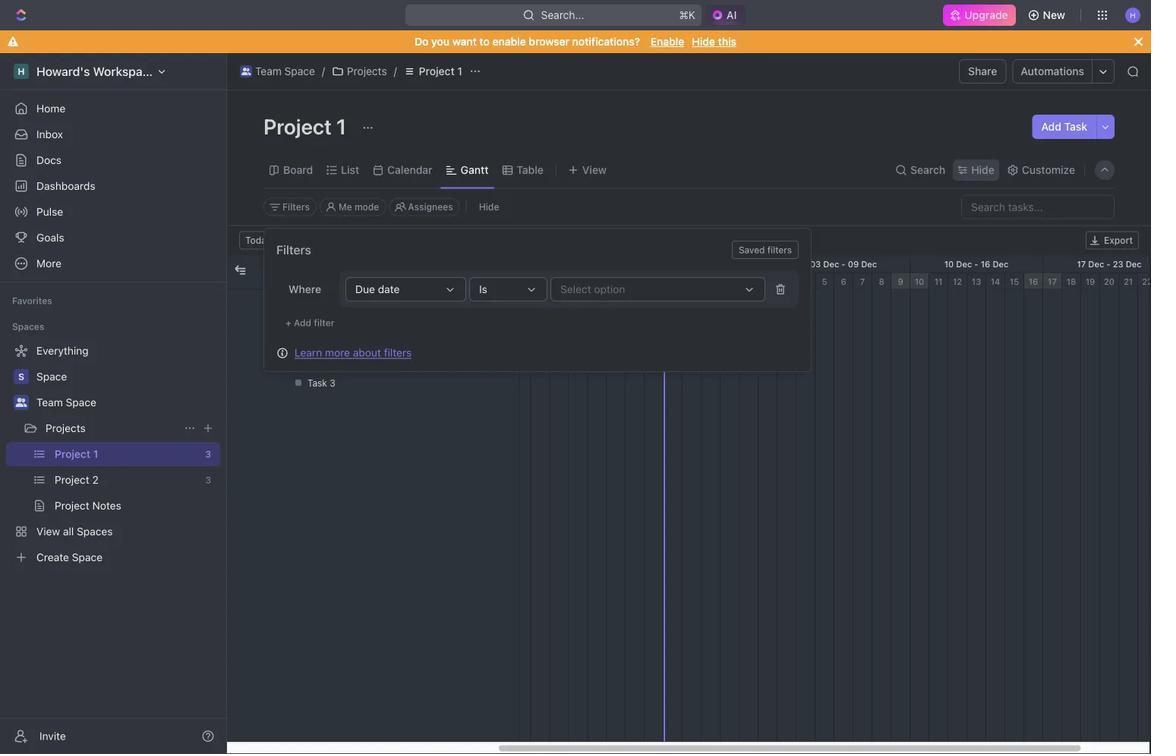 Task type: vqa. For each thing, say whether or not it's contained in the screenshot.
1st 20 Element from left
yes



Task type: describe. For each thing, give the bounding box(es) containing it.
calendar link
[[385, 160, 433, 181]]

6 dec from the left
[[1089, 259, 1105, 269]]

is
[[479, 283, 488, 296]]

2 19 from the left
[[1086, 277, 1096, 286]]

hide button
[[954, 160, 1000, 181]]

table link
[[514, 160, 544, 181]]

tree grid containing project 1
[[227, 256, 519, 742]]

add task
[[1042, 120, 1088, 133]]

- for 23
[[1107, 259, 1111, 269]]

name column header
[[273, 256, 470, 289]]

0 horizontal spatial  image
[[235, 265, 246, 275]]

3 inside cell
[[330, 378, 336, 388]]

17 for 17
[[1048, 277, 1057, 286]]

inbox
[[36, 128, 63, 141]]

filters
[[283, 202, 310, 212]]

1 dec from the left
[[728, 259, 744, 269]]

saved
[[739, 245, 765, 255]]

task inside button
[[1065, 120, 1088, 133]]

30 element
[[721, 273, 740, 290]]

+ add filter
[[286, 318, 335, 328]]

20 for 2nd "20" element from the left
[[1105, 277, 1115, 286]]

to
[[480, 35, 490, 48]]

1 horizontal spatial space
[[285, 65, 315, 77]]

12
[[953, 277, 963, 286]]

14
[[991, 277, 1001, 286]]

17 dec - 23 dec element
[[1044, 256, 1152, 272]]

1 21 element from the left
[[550, 273, 569, 290]]

option
[[594, 283, 626, 296]]

docs
[[36, 154, 62, 166]]

task 3 row
[[227, 370, 519, 396]]

1 horizontal spatial team space link
[[236, 62, 319, 81]]

‎task for ‎task 1
[[308, 324, 327, 335]]

1 inside cell
[[335, 298, 340, 308]]

10 for 10
[[915, 277, 925, 286]]

2 21 element from the left
[[1120, 273, 1139, 290]]

1 horizontal spatial projects
[[347, 65, 387, 77]]

26 for 26
[[649, 277, 659, 286]]

28 element
[[683, 273, 702, 290]]

5 dec from the left
[[993, 259, 1009, 269]]

26 nov - 02 dec element
[[645, 256, 778, 272]]

4
[[803, 277, 809, 286]]

filters button
[[264, 198, 317, 216]]

project 1 cell
[[273, 290, 470, 316]]

13 element
[[968, 273, 987, 290]]

tree inside sidebar navigation
[[6, 339, 220, 570]]

inbox link
[[6, 122, 220, 147]]

to do 
 
 
 
 
 ‎task 1 cell
[[273, 316, 470, 343]]

0 horizontal spatial filters
[[277, 243, 311, 257]]

new
[[1044, 9, 1066, 21]]

2 horizontal spatial filters
[[768, 245, 792, 255]]

10 dec - 16 dec
[[945, 259, 1009, 269]]

0 vertical spatial team space
[[255, 65, 315, 77]]

1 horizontal spatial  image
[[501, 268, 511, 278]]

goals link
[[6, 226, 220, 250]]

16 element
[[1025, 273, 1044, 290]]

1 vertical spatial project
[[264, 114, 332, 139]]

1 horizontal spatial today
[[668, 293, 690, 302]]

8
[[879, 277, 885, 286]]

2 column header from the left
[[250, 256, 273, 289]]

27 element
[[664, 273, 683, 290]]

17 element
[[1044, 273, 1063, 290]]

6
[[841, 277, 847, 286]]

3 column header from the left
[[470, 256, 493, 289]]

1 22 from the left
[[573, 277, 583, 286]]

1 22 element from the left
[[569, 273, 588, 290]]

due date
[[356, 283, 400, 296]]

1 19 from the left
[[516, 277, 526, 286]]

favorites button
[[6, 292, 58, 310]]

15
[[1010, 277, 1020, 286]]

1 19 element from the left
[[512, 273, 531, 290]]

25
[[630, 277, 640, 286]]

due date button
[[346, 277, 466, 302]]

team space link inside tree
[[36, 390, 217, 415]]

share button
[[960, 59, 1007, 84]]

customize
[[1022, 164, 1076, 176]]

1 column header from the left
[[227, 256, 250, 289]]

09
[[848, 259, 859, 269]]

new button
[[1022, 3, 1075, 27]]

1 horizontal spatial hide
[[692, 35, 716, 48]]

21 for 2nd 21 element from right
[[554, 277, 564, 286]]

25 element
[[626, 273, 645, 290]]

23 element
[[588, 273, 607, 290]]

do you want to enable browser notifications? enable hide this
[[415, 35, 737, 48]]

dashboards link
[[6, 174, 220, 198]]

where
[[289, 283, 321, 296]]

03
[[811, 259, 821, 269]]

assignees
[[408, 202, 453, 212]]

hide inside button
[[479, 202, 499, 212]]

1 vertical spatial project 1
[[264, 114, 351, 139]]

projects inside sidebar navigation
[[46, 422, 86, 435]]

board
[[283, 164, 313, 176]]

17 for 17 dec - 23 dec
[[1078, 259, 1087, 269]]

list link
[[338, 160, 359, 181]]

select option button
[[551, 277, 766, 302]]

1 horizontal spatial 3
[[784, 277, 790, 286]]

goals
[[36, 231, 64, 244]]

export button
[[1086, 231, 1140, 250]]

calendar
[[388, 164, 433, 176]]

do
[[415, 35, 429, 48]]

17 dec - 23 dec
[[1078, 259, 1142, 269]]

2 dec from the left
[[824, 259, 840, 269]]

automations button
[[1014, 60, 1092, 83]]

hide button
[[473, 198, 505, 216]]

is button
[[470, 277, 548, 302]]

learn
[[295, 346, 322, 359]]

dashboards
[[36, 180, 95, 192]]

pulse link
[[6, 200, 220, 224]]

saved filters
[[739, 245, 792, 255]]

this
[[718, 35, 737, 48]]

29
[[706, 277, 716, 286]]

learn more about filters
[[295, 346, 412, 359]]

gantt
[[461, 164, 489, 176]]

‎task for ‎task 2
[[308, 351, 327, 362]]

- for 02
[[709, 259, 713, 269]]

board link
[[280, 160, 313, 181]]

today button
[[239, 231, 278, 250]]

today inside button
[[245, 235, 272, 246]]

19 nov - 25 nov element
[[512, 256, 645, 272]]

28
[[687, 277, 697, 286]]

27
[[668, 277, 678, 286]]

Search tasks... text field
[[963, 196, 1114, 218]]

docs link
[[6, 148, 220, 172]]

add inside button
[[1042, 120, 1062, 133]]



Task type: locate. For each thing, give the bounding box(es) containing it.
1 horizontal spatial 22
[[1143, 277, 1152, 286]]

1 horizontal spatial 22 element
[[1139, 273, 1152, 290]]

0 horizontal spatial 22 element
[[569, 273, 588, 290]]

space inside sidebar navigation
[[66, 396, 96, 409]]

0 horizontal spatial user group image
[[16, 398, 27, 407]]

dec right 09
[[862, 259, 878, 269]]

19 right is
[[516, 277, 526, 286]]

3 dec from the left
[[862, 259, 878, 269]]

 image
[[235, 265, 246, 275], [501, 268, 511, 278]]

0 horizontal spatial team space
[[36, 396, 96, 409]]

- inside "03 dec - 09 dec" element
[[842, 259, 846, 269]]

02
[[715, 259, 726, 269]]

4 dec from the left
[[957, 259, 973, 269]]

add up 'customize'
[[1042, 120, 1062, 133]]

0 horizontal spatial 21
[[554, 277, 564, 286]]

10 up 12
[[945, 259, 954, 269]]

22 down 19 nov - 25 nov element
[[573, 277, 583, 286]]

1 ‎task from the top
[[308, 324, 327, 335]]

enable
[[651, 35, 685, 48]]

dec down 'export'
[[1126, 259, 1142, 269]]

22 down 17 dec - 23 dec element
[[1143, 277, 1152, 286]]

1 vertical spatial 10
[[915, 277, 925, 286]]

0 horizontal spatial projects
[[46, 422, 86, 435]]

nov
[[691, 259, 707, 269]]

0 vertical spatial projects link
[[328, 62, 391, 81]]

want
[[453, 35, 477, 48]]

project down you
[[419, 65, 455, 77]]

1 vertical spatial team
[[36, 396, 63, 409]]

team space
[[255, 65, 315, 77], [36, 396, 96, 409]]

date
[[378, 283, 400, 296]]

23 left 24
[[592, 277, 602, 286]]

user group image inside sidebar navigation
[[16, 398, 27, 407]]

0 horizontal spatial 10
[[915, 277, 925, 286]]

task inside cell
[[308, 378, 327, 388]]

1 vertical spatial task
[[308, 378, 327, 388]]

19 right "18" element
[[1086, 277, 1096, 286]]

16 up 13 element
[[981, 259, 991, 269]]

1 vertical spatial 16
[[1029, 277, 1039, 286]]

spaces
[[12, 321, 44, 332]]

hide inside dropdown button
[[972, 164, 995, 176]]

list
[[341, 164, 359, 176]]

0 vertical spatial team space link
[[236, 62, 319, 81]]

1 horizontal spatial 21
[[1124, 277, 1134, 286]]

20 element left select
[[531, 273, 550, 290]]

project up board
[[264, 114, 332, 139]]

filter
[[314, 318, 335, 328]]

row
[[227, 256, 519, 290]]

16
[[981, 259, 991, 269], [1029, 277, 1039, 286]]

2 ‎task from the top
[[308, 351, 327, 362]]

2 22 from the left
[[1143, 277, 1152, 286]]

2
[[765, 277, 771, 286], [330, 351, 335, 362]]

22
[[573, 277, 583, 286], [1143, 277, 1152, 286]]

20 for first "20" element from the left
[[535, 277, 545, 286]]

12 element
[[949, 273, 968, 290]]

row group
[[227, 290, 519, 742]]

20 element down 17 dec - 23 dec in the right top of the page
[[1101, 273, 1120, 290]]

1 horizontal spatial 20
[[1105, 277, 1115, 286]]

table
[[517, 164, 544, 176]]

21
[[554, 277, 564, 286], [1124, 277, 1134, 286]]

hide right search
[[972, 164, 995, 176]]

home
[[36, 102, 66, 115]]

add task button
[[1033, 115, 1097, 139]]

assignees button
[[389, 198, 460, 216]]

upgrade link
[[944, 5, 1016, 26]]

1 vertical spatial projects
[[46, 422, 86, 435]]

2 / from the left
[[394, 65, 397, 77]]

1
[[458, 65, 463, 77], [336, 114, 347, 139], [747, 277, 751, 286], [335, 298, 340, 308], [330, 324, 334, 335]]

2 vertical spatial hide
[[479, 202, 499, 212]]

0 horizontal spatial 3
[[330, 378, 336, 388]]

1 horizontal spatial 21 element
[[1120, 273, 1139, 290]]

select option
[[561, 283, 626, 296]]

0 horizontal spatial projects link
[[46, 416, 178, 441]]

16 inside 16 element
[[1029, 277, 1039, 286]]

26 element
[[645, 273, 664, 290]]

hide down gantt
[[479, 202, 499, 212]]

1 / from the left
[[322, 65, 325, 77]]

0 horizontal spatial 21 element
[[550, 273, 569, 290]]

4 - from the left
[[1107, 259, 1111, 269]]

pulse
[[36, 205, 63, 218]]

⌘k
[[679, 9, 696, 21]]

03 dec - 09 dec
[[811, 259, 878, 269]]

- inside 26 nov - 02 dec element
[[709, 259, 713, 269]]

1 horizontal spatial 19
[[1086, 277, 1096, 286]]

project inside "project 1" link
[[419, 65, 455, 77]]

select
[[561, 283, 592, 296]]

18
[[1067, 277, 1077, 286]]

- for 16
[[975, 259, 979, 269]]

21 down 17 dec - 23 dec in the right top of the page
[[1124, 277, 1134, 286]]

1 horizontal spatial 23
[[1113, 259, 1124, 269]]

11 element
[[930, 273, 949, 290]]

1 vertical spatial user group image
[[16, 398, 27, 407]]

9
[[898, 277, 904, 286]]

1 vertical spatial space
[[66, 396, 96, 409]]

0 vertical spatial task
[[1065, 120, 1088, 133]]

17 up "18" element
[[1078, 259, 1087, 269]]

2 20 from the left
[[1105, 277, 1115, 286]]

‎task up learn
[[308, 324, 327, 335]]

1 horizontal spatial 26
[[678, 259, 688, 269]]

1 horizontal spatial filters
[[384, 346, 412, 359]]

0 horizontal spatial 26
[[649, 277, 659, 286]]

today
[[245, 235, 272, 246], [668, 293, 690, 302]]

project
[[419, 65, 455, 77], [264, 114, 332, 139], [302, 298, 333, 308]]

7 dec from the left
[[1126, 259, 1142, 269]]

hide
[[692, 35, 716, 48], [972, 164, 995, 176], [479, 202, 499, 212]]

project 1 up filter
[[302, 298, 340, 308]]

2 inside cell
[[330, 351, 335, 362]]

0 vertical spatial 10
[[945, 259, 954, 269]]

today down 27 element at the right of page
[[668, 293, 690, 302]]

26
[[678, 259, 688, 269], [649, 277, 659, 286]]

add right +
[[294, 318, 312, 328]]

‎task inside cell
[[308, 324, 327, 335]]

0 horizontal spatial 23
[[592, 277, 602, 286]]

3 down ‎task 2
[[330, 378, 336, 388]]

2 20 element from the left
[[1101, 273, 1120, 290]]

3 left 4
[[784, 277, 790, 286]]

tree grid
[[227, 256, 519, 742]]

project 1 inside cell
[[302, 298, 340, 308]]

26 right 25 element
[[649, 277, 659, 286]]

0 vertical spatial 17
[[1078, 259, 1087, 269]]

0 vertical spatial today
[[245, 235, 272, 246]]

20 down 17 dec - 23 dec in the right top of the page
[[1105, 277, 1115, 286]]

dec up '12' element
[[957, 259, 973, 269]]

export
[[1105, 235, 1133, 246]]

0 vertical spatial projects
[[347, 65, 387, 77]]

20 element
[[531, 273, 550, 290], [1101, 273, 1120, 290]]

10 left 11
[[915, 277, 925, 286]]

21 element down 17 dec - 23 dec in the right top of the page
[[1120, 273, 1139, 290]]

0 vertical spatial 16
[[981, 259, 991, 269]]

gantt link
[[458, 160, 489, 181]]

share
[[969, 65, 998, 77]]

project inside project 1 cell
[[302, 298, 333, 308]]

add
[[1042, 120, 1062, 133], [294, 318, 312, 328]]

0 horizontal spatial 19
[[516, 277, 526, 286]]

you
[[432, 35, 450, 48]]

16 inside 10 dec - 16 dec element
[[981, 259, 991, 269]]

2 horizontal spatial hide
[[972, 164, 995, 176]]

enable
[[493, 35, 526, 48]]

0 horizontal spatial 19 element
[[512, 273, 531, 290]]

16 right 15 element
[[1029, 277, 1039, 286]]

21 down 19 nov - 25 nov element
[[554, 277, 564, 286]]

1 horizontal spatial task
[[1065, 120, 1088, 133]]

automations
[[1021, 65, 1085, 77]]

- left 02
[[709, 259, 713, 269]]

19 element
[[512, 273, 531, 290], [1082, 273, 1101, 290]]

0 horizontal spatial 22
[[573, 277, 583, 286]]

22 element down 19 nov - 25 nov element
[[569, 273, 588, 290]]

task up 'customize'
[[1065, 120, 1088, 133]]

29 element
[[702, 273, 721, 290]]

0 horizontal spatial 2
[[330, 351, 335, 362]]

projects link
[[328, 62, 391, 81], [46, 416, 178, 441]]

1 vertical spatial hide
[[972, 164, 995, 176]]

dec right 02
[[728, 259, 744, 269]]

0 vertical spatial 26
[[678, 259, 688, 269]]

1 horizontal spatial team space
[[255, 65, 315, 77]]

10
[[945, 259, 954, 269], [915, 277, 925, 286]]

11
[[935, 277, 943, 286]]

1 vertical spatial add
[[294, 318, 312, 328]]

filters right about
[[384, 346, 412, 359]]

project 1 up board
[[264, 114, 351, 139]]

project 1
[[419, 65, 463, 77], [264, 114, 351, 139], [302, 298, 340, 308]]

- inside 17 dec - 23 dec element
[[1107, 259, 1111, 269]]

‎task 1
[[308, 324, 334, 335]]

column header
[[227, 256, 250, 289], [250, 256, 273, 289], [470, 256, 493, 289], [493, 256, 519, 289]]

0 vertical spatial hide
[[692, 35, 716, 48]]

1 horizontal spatial 10
[[945, 259, 954, 269]]

4 column header from the left
[[493, 256, 519, 289]]

0 horizontal spatial 20 element
[[531, 273, 550, 290]]

21 element
[[550, 273, 569, 290], [1120, 273, 1139, 290]]

23 down 'export'
[[1113, 259, 1124, 269]]

- up 13
[[975, 259, 979, 269]]

2 vertical spatial project 1
[[302, 298, 340, 308]]

14 element
[[987, 273, 1006, 290]]

more
[[325, 346, 350, 359]]

1 horizontal spatial 16
[[1029, 277, 1039, 286]]

0 vertical spatial project
[[419, 65, 455, 77]]

0 horizontal spatial space
[[66, 396, 96, 409]]

to do 
 
 
 
 
 task 3 cell
[[273, 370, 470, 396]]

today down filters dropdown button
[[245, 235, 272, 246]]

notifications?
[[573, 35, 640, 48]]

10 element
[[911, 273, 930, 290]]

customize button
[[1003, 160, 1080, 181]]

to do 
 
 
 
 
 ‎task 2 cell
[[273, 343, 470, 370]]

learn more about filters link
[[295, 346, 412, 359]]

‎task down the ‎task 1
[[308, 351, 327, 362]]

7
[[861, 277, 865, 286]]

10 dec - 16 dec element
[[911, 256, 1044, 272]]

1 horizontal spatial add
[[1042, 120, 1062, 133]]

tree containing team space
[[6, 339, 220, 570]]

0 horizontal spatial team space link
[[36, 390, 217, 415]]

hide left this
[[692, 35, 716, 48]]

‎task 1 row
[[227, 316, 519, 343]]

1 vertical spatial 17
[[1048, 277, 1057, 286]]

about
[[353, 346, 381, 359]]

2 right learn
[[330, 351, 335, 362]]

row group containing project 1
[[227, 290, 519, 742]]

team inside sidebar navigation
[[36, 396, 63, 409]]

 image down hide button
[[501, 268, 511, 278]]

21 for first 21 element from the right
[[1124, 277, 1134, 286]]

0 horizontal spatial 17
[[1048, 277, 1057, 286]]

1 horizontal spatial /
[[394, 65, 397, 77]]

dec up 14 element
[[993, 259, 1009, 269]]

/
[[322, 65, 325, 77], [394, 65, 397, 77]]

0 vertical spatial add
[[1042, 120, 1062, 133]]

1 vertical spatial projects link
[[46, 416, 178, 441]]

22 element
[[569, 273, 588, 290], [1139, 273, 1152, 290]]

1 horizontal spatial 17
[[1078, 259, 1087, 269]]

task
[[1065, 120, 1088, 133], [308, 378, 327, 388]]

19 element down 17 dec - 23 dec element
[[1082, 273, 1101, 290]]

17
[[1078, 259, 1087, 269], [1048, 277, 1057, 286]]

2 vertical spatial project
[[302, 298, 333, 308]]

1 horizontal spatial projects link
[[328, 62, 391, 81]]

1 horizontal spatial 19 element
[[1082, 273, 1101, 290]]

1 vertical spatial today
[[668, 293, 690, 302]]

0 horizontal spatial team
[[36, 396, 63, 409]]

search...
[[541, 9, 584, 21]]

17 right 16 element
[[1048, 277, 1057, 286]]

0 vertical spatial 3
[[784, 277, 790, 286]]

1 vertical spatial ‎task
[[308, 351, 327, 362]]

sidebar navigation
[[0, 53, 227, 754]]

projects
[[347, 65, 387, 77], [46, 422, 86, 435]]

- left 09
[[842, 259, 846, 269]]

0 vertical spatial 2
[[765, 277, 771, 286]]

project 1 - 0.00% row
[[227, 290, 519, 316]]

1 vertical spatial team space
[[36, 396, 96, 409]]

- inside 10 dec - 16 dec element
[[975, 259, 979, 269]]

0 horizontal spatial today
[[245, 235, 272, 246]]

- down 'export' button
[[1107, 259, 1111, 269]]

2 22 element from the left
[[1139, 273, 1152, 290]]

24 element
[[607, 273, 626, 290]]

22 element down 17 dec - 23 dec in the right top of the page
[[1139, 273, 1152, 290]]

task down ‎task 2
[[308, 378, 327, 388]]

1 20 from the left
[[535, 277, 545, 286]]

0 vertical spatial space
[[285, 65, 315, 77]]

03 dec - 09 dec element
[[778, 256, 911, 272]]

invite
[[40, 730, 66, 743]]

home link
[[6, 96, 220, 121]]

space
[[285, 65, 315, 77], [66, 396, 96, 409]]

user group image
[[241, 68, 251, 75], [16, 398, 27, 407]]

dec down 'export' button
[[1089, 259, 1105, 269]]

1 20 element from the left
[[531, 273, 550, 290]]

1 horizontal spatial user group image
[[241, 68, 251, 75]]

1 horizontal spatial 20 element
[[1101, 273, 1120, 290]]

2 down the saved filters
[[765, 277, 771, 286]]

0 horizontal spatial /
[[322, 65, 325, 77]]

search
[[911, 164, 946, 176]]

1 horizontal spatial team
[[255, 65, 282, 77]]

0 vertical spatial user group image
[[241, 68, 251, 75]]

1 inside cell
[[330, 324, 334, 335]]

18 element
[[1063, 273, 1082, 290]]

0 vertical spatial project 1
[[419, 65, 463, 77]]

team
[[255, 65, 282, 77], [36, 396, 63, 409]]

0 horizontal spatial 20
[[535, 277, 545, 286]]

19 element right is
[[512, 273, 531, 290]]

0 vertical spatial team
[[255, 65, 282, 77]]

tree
[[6, 339, 220, 570]]

project 1 down you
[[419, 65, 463, 77]]

- for 09
[[842, 259, 846, 269]]

1 vertical spatial 3
[[330, 378, 336, 388]]

3 - from the left
[[975, 259, 979, 269]]

26 left nov
[[678, 259, 688, 269]]

2 21 from the left
[[1124, 277, 1134, 286]]

project down where on the top of page
[[302, 298, 333, 308]]

19
[[516, 277, 526, 286], [1086, 277, 1096, 286]]

‎task 2 row
[[227, 343, 519, 370]]

filters up where on the top of page
[[277, 243, 311, 257]]

2 19 element from the left
[[1082, 273, 1101, 290]]

search button
[[891, 160, 951, 181]]

20 left select
[[535, 277, 545, 286]]

1 21 from the left
[[554, 277, 564, 286]]

favorites
[[12, 296, 52, 306]]

browser
[[529, 35, 570, 48]]

0 horizontal spatial 16
[[981, 259, 991, 269]]

filters right saved
[[768, 245, 792, 255]]

26 for 26 nov - 02 dec
[[678, 259, 688, 269]]

project 1 link
[[400, 62, 466, 81]]

0 vertical spatial 23
[[1113, 259, 1124, 269]]

task 3
[[308, 378, 336, 388]]

due
[[356, 283, 375, 296]]

0 vertical spatial ‎task
[[308, 324, 327, 335]]

team space inside sidebar navigation
[[36, 396, 96, 409]]

10 for 10 dec - 16 dec
[[945, 259, 954, 269]]

1 horizontal spatial 2
[[765, 277, 771, 286]]

-
[[709, 259, 713, 269], [842, 259, 846, 269], [975, 259, 979, 269], [1107, 259, 1111, 269]]

1 vertical spatial 23
[[592, 277, 602, 286]]

 image down today button
[[235, 265, 246, 275]]

2 - from the left
[[842, 259, 846, 269]]

0 horizontal spatial task
[[308, 378, 327, 388]]

26 nov - 02 dec
[[678, 259, 744, 269]]

15 element
[[1006, 273, 1025, 290]]

21 element down 19 nov - 25 nov element
[[550, 273, 569, 290]]

1 - from the left
[[709, 259, 713, 269]]

13
[[972, 277, 982, 286]]

‎task inside cell
[[308, 351, 327, 362]]

3
[[784, 277, 790, 286], [330, 378, 336, 388]]

‎task 2
[[308, 351, 335, 362]]

30
[[725, 277, 736, 286]]

1 vertical spatial 2
[[330, 351, 335, 362]]

0 horizontal spatial hide
[[479, 202, 499, 212]]

dec right 03
[[824, 259, 840, 269]]



